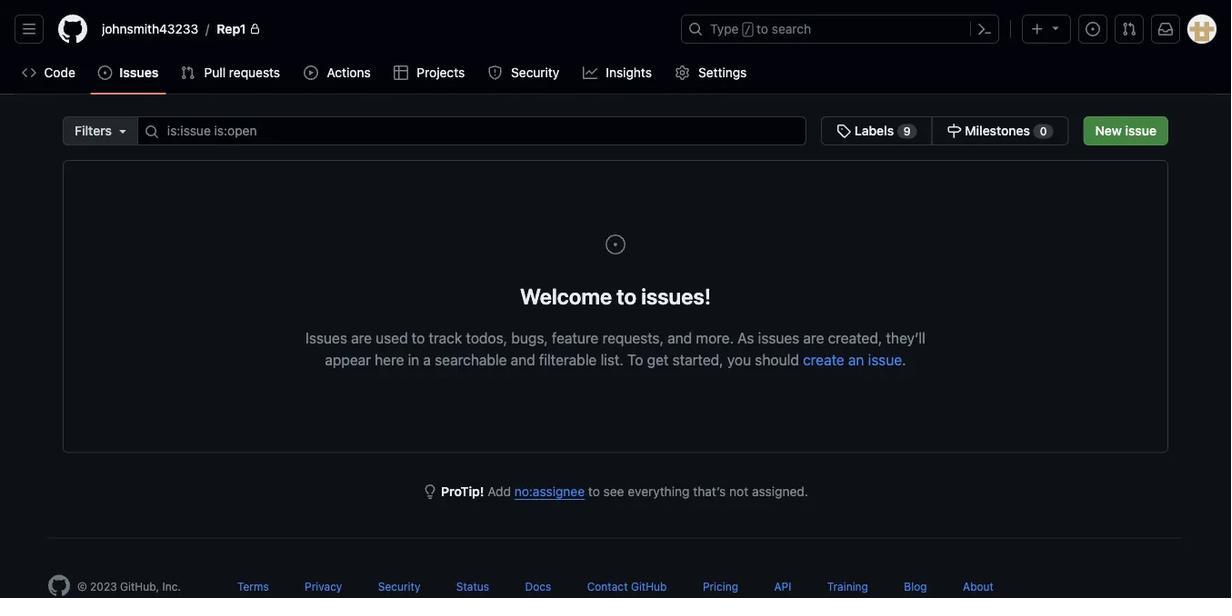 Task type: vqa. For each thing, say whether or not it's contained in the screenshot.
GitHub
yes



Task type: locate. For each thing, give the bounding box(es) containing it.
projects
[[417, 65, 465, 80]]

to
[[628, 351, 644, 368]]

settings
[[699, 65, 747, 80]]

started,
[[673, 351, 724, 368]]

1 horizontal spatial triangle down image
[[1049, 20, 1064, 35]]

and
[[668, 329, 693, 347], [511, 351, 536, 368]]

and down bugs,
[[511, 351, 536, 368]]

0
[[1041, 125, 1048, 138]]

about
[[963, 581, 994, 594]]

code link
[[15, 59, 83, 86]]

security
[[511, 65, 560, 80], [378, 581, 421, 594]]

2023
[[90, 581, 117, 594]]

0 vertical spatial and
[[668, 329, 693, 347]]

to left search
[[757, 21, 769, 36]]

as
[[738, 329, 755, 347]]

/ for type
[[745, 24, 751, 36]]

1 horizontal spatial and
[[668, 329, 693, 347]]

0 vertical spatial issue
[[1126, 123, 1157, 138]]

training
[[828, 581, 869, 594]]

1 horizontal spatial security
[[511, 65, 560, 80]]

git pull request image
[[181, 66, 195, 80]]

to inside "issues are used to track todos, bugs, feature requests, and more. as issues are created, they'll appear here in a searchable and filterable list. to get started, you should"
[[412, 329, 425, 347]]

issue right the an
[[869, 351, 903, 368]]

0 horizontal spatial issues
[[120, 65, 159, 80]]

issues
[[120, 65, 159, 80], [306, 329, 347, 347]]

0 vertical spatial security link
[[481, 59, 568, 86]]

0 horizontal spatial /
[[206, 21, 209, 36]]

new issue
[[1096, 123, 1157, 138]]

list
[[95, 15, 670, 44]]

triangle down image inside filters popup button
[[115, 124, 130, 138]]

issue right new
[[1126, 123, 1157, 138]]

issue opened image up welcome to issues!
[[605, 234, 627, 256]]

should
[[755, 351, 800, 368]]

0 horizontal spatial triangle down image
[[115, 124, 130, 138]]

0 horizontal spatial issue
[[869, 351, 903, 368]]

welcome
[[520, 283, 612, 309]]

1 vertical spatial issues
[[306, 329, 347, 347]]

security link left status link
[[378, 581, 421, 594]]

everything
[[628, 484, 690, 499]]

9
[[904, 125, 911, 138]]

1 vertical spatial security link
[[378, 581, 421, 594]]

0 vertical spatial issues
[[120, 65, 159, 80]]

1 are from the left
[[351, 329, 372, 347]]

todos,
[[466, 329, 508, 347]]

1 horizontal spatial security link
[[481, 59, 568, 86]]

create
[[803, 351, 845, 368]]

issue opened image
[[1086, 22, 1101, 36], [605, 234, 627, 256]]

requests,
[[603, 329, 664, 347]]

issues right issue opened image
[[120, 65, 159, 80]]

triangle down image left search image
[[115, 124, 130, 138]]

1 vertical spatial triangle down image
[[115, 124, 130, 138]]

training link
[[828, 581, 869, 594]]

notifications image
[[1159, 22, 1174, 36]]

1 vertical spatial and
[[511, 351, 536, 368]]

docs link
[[525, 581, 552, 594]]

issues inside "issues are used to track todos, bugs, feature requests, and more. as issues are created, they'll appear here in a searchable and filterable list. to get started, you should"
[[306, 329, 347, 347]]

code image
[[22, 66, 36, 80]]

pricing link
[[703, 581, 739, 594]]

triangle down image right plus icon
[[1049, 20, 1064, 35]]

are up the appear on the bottom
[[351, 329, 372, 347]]

graph image
[[583, 66, 598, 80]]

shield image
[[488, 66, 503, 80]]

/ inside johnsmith43233 /
[[206, 21, 209, 36]]

github,
[[120, 581, 159, 594]]

©
[[77, 581, 87, 594]]

0 horizontal spatial security link
[[378, 581, 421, 594]]

milestone image
[[948, 124, 962, 138]]

1 horizontal spatial are
[[804, 329, 825, 347]]

they'll
[[887, 329, 926, 347]]

actions link
[[297, 59, 379, 86]]

contact github
[[587, 581, 667, 594]]

to left see
[[589, 484, 600, 499]]

issues for issues are used to track todos, bugs, feature requests, and more. as issues are created, they'll appear here in a searchable and filterable list. to get started, you should
[[306, 329, 347, 347]]

issues up the appear on the bottom
[[306, 329, 347, 347]]

milestones
[[966, 123, 1031, 138]]

are up create
[[804, 329, 825, 347]]

security left status link
[[378, 581, 421, 594]]

and up the started,
[[668, 329, 693, 347]]

security link left graph image
[[481, 59, 568, 86]]

tag image
[[837, 124, 852, 138]]

1 vertical spatial security
[[378, 581, 421, 594]]

used
[[376, 329, 408, 347]]

are
[[351, 329, 372, 347], [804, 329, 825, 347]]

1 horizontal spatial issue
[[1126, 123, 1157, 138]]

to up in
[[412, 329, 425, 347]]

issue opened image left git pull request image
[[1086, 22, 1101, 36]]

issues inside issues link
[[120, 65, 159, 80]]

add
[[488, 484, 511, 499]]

0 horizontal spatial are
[[351, 329, 372, 347]]

1 horizontal spatial /
[[745, 24, 751, 36]]

triangle down image
[[1049, 20, 1064, 35], [115, 124, 130, 138]]

/ inside type / to search
[[745, 24, 751, 36]]

security right shield icon
[[511, 65, 560, 80]]

Issues search field
[[137, 116, 807, 146]]

None search field
[[63, 116, 1069, 146]]

0 vertical spatial issue opened image
[[1086, 22, 1101, 36]]

Search all issues text field
[[137, 116, 807, 146]]

projects link
[[387, 59, 474, 86]]

0 horizontal spatial security
[[378, 581, 421, 594]]

git pull request image
[[1123, 22, 1137, 36]]

issues are used to track todos, bugs, feature requests, and more. as issues are created, they'll appear here in a searchable and filterable list. to get started, you should
[[306, 329, 926, 368]]

pull requests link
[[173, 59, 290, 86]]

privacy
[[305, 581, 342, 594]]

docs
[[525, 581, 552, 594]]

/ right the type
[[745, 24, 751, 36]]

bugs,
[[512, 329, 548, 347]]

/ left rep1
[[206, 21, 209, 36]]

contact
[[587, 581, 628, 594]]

issues!
[[642, 283, 711, 309]]

create an issue link
[[803, 351, 903, 368]]

homepage image
[[58, 15, 87, 44]]

github
[[631, 581, 667, 594]]

to
[[757, 21, 769, 36], [617, 283, 637, 309], [412, 329, 425, 347], [589, 484, 600, 499]]

that's
[[693, 484, 726, 499]]

issue
[[1126, 123, 1157, 138], [869, 351, 903, 368]]

0 horizontal spatial issue opened image
[[605, 234, 627, 256]]

filters button
[[63, 116, 138, 146]]

2 are from the left
[[804, 329, 825, 347]]

type / to search
[[711, 21, 812, 36]]

/ for johnsmith43233
[[206, 21, 209, 36]]

light bulb image
[[423, 485, 438, 499]]

feature
[[552, 329, 599, 347]]

you
[[728, 351, 752, 368]]

1 horizontal spatial issues
[[306, 329, 347, 347]]

0 horizontal spatial and
[[511, 351, 536, 368]]

security link
[[481, 59, 568, 86], [378, 581, 421, 594]]

type
[[711, 21, 739, 36]]

list containing johnsmith43233 /
[[95, 15, 670, 44]]

filterable
[[539, 351, 597, 368]]



Task type: describe. For each thing, give the bounding box(es) containing it.
terms link
[[237, 581, 269, 594]]

list.
[[601, 351, 624, 368]]

labels 9
[[852, 123, 911, 138]]

not
[[730, 484, 749, 499]]

status
[[457, 581, 490, 594]]

inc.
[[162, 581, 181, 594]]

© 2023 github, inc.
[[77, 581, 181, 594]]

appear
[[325, 351, 371, 368]]

no:assignee link
[[515, 484, 585, 499]]

issues
[[759, 329, 800, 347]]

none search field containing filters
[[63, 116, 1069, 146]]

in
[[408, 351, 420, 368]]

issues link
[[90, 59, 166, 86]]

a
[[423, 351, 431, 368]]

api link
[[775, 581, 792, 594]]

0 vertical spatial security
[[511, 65, 560, 80]]

protip!
[[441, 484, 484, 499]]

code
[[44, 65, 75, 80]]

see
[[604, 484, 625, 499]]

settings link
[[668, 59, 756, 86]]

1 horizontal spatial issue opened image
[[1086, 22, 1101, 36]]

johnsmith43233 link
[[95, 15, 206, 44]]

lock image
[[250, 24, 261, 35]]

blog link
[[905, 581, 928, 594]]

1 vertical spatial issue
[[869, 351, 903, 368]]

terms
[[237, 581, 269, 594]]

create an issue .
[[803, 351, 907, 368]]

search
[[772, 21, 812, 36]]

created,
[[828, 329, 883, 347]]

plus image
[[1031, 22, 1045, 36]]

no:assignee
[[515, 484, 585, 499]]

assigned.
[[752, 484, 809, 499]]

pull
[[204, 65, 226, 80]]

issue opened image
[[98, 66, 112, 80]]

here
[[375, 351, 404, 368]]

an
[[849, 351, 865, 368]]

rep1 link
[[209, 15, 268, 44]]

status link
[[457, 581, 490, 594]]

pull requests
[[204, 65, 280, 80]]

pricing
[[703, 581, 739, 594]]

api
[[775, 581, 792, 594]]

privacy link
[[305, 581, 342, 594]]

insights
[[606, 65, 652, 80]]

actions
[[327, 65, 371, 80]]

issues for issues
[[120, 65, 159, 80]]

1 vertical spatial issue opened image
[[605, 234, 627, 256]]

table image
[[394, 66, 409, 80]]

new issue link
[[1084, 116, 1169, 146]]

welcome to issues!
[[520, 283, 711, 309]]

protip! add no:assignee to see everything that's not assigned.
[[441, 484, 809, 499]]

contact github link
[[587, 581, 667, 594]]

get
[[647, 351, 669, 368]]

johnsmith43233
[[102, 21, 198, 36]]

filters
[[75, 123, 112, 138]]

more.
[[696, 329, 734, 347]]

play image
[[304, 66, 319, 80]]

rep1
[[217, 21, 246, 36]]

requests
[[229, 65, 280, 80]]

johnsmith43233 /
[[102, 21, 209, 36]]

command palette image
[[978, 22, 993, 36]]

gear image
[[675, 66, 690, 80]]

track
[[429, 329, 462, 347]]

to up requests,
[[617, 283, 637, 309]]

about link
[[963, 581, 994, 594]]

labels
[[855, 123, 894, 138]]

.
[[903, 351, 907, 368]]

insights link
[[576, 59, 661, 86]]

blog
[[905, 581, 928, 594]]

searchable
[[435, 351, 507, 368]]

issue element
[[822, 116, 1069, 146]]

0 vertical spatial triangle down image
[[1049, 20, 1064, 35]]

homepage image
[[48, 575, 70, 597]]

search image
[[145, 125, 159, 139]]

new
[[1096, 123, 1123, 138]]

issue inside the new issue link
[[1126, 123, 1157, 138]]



